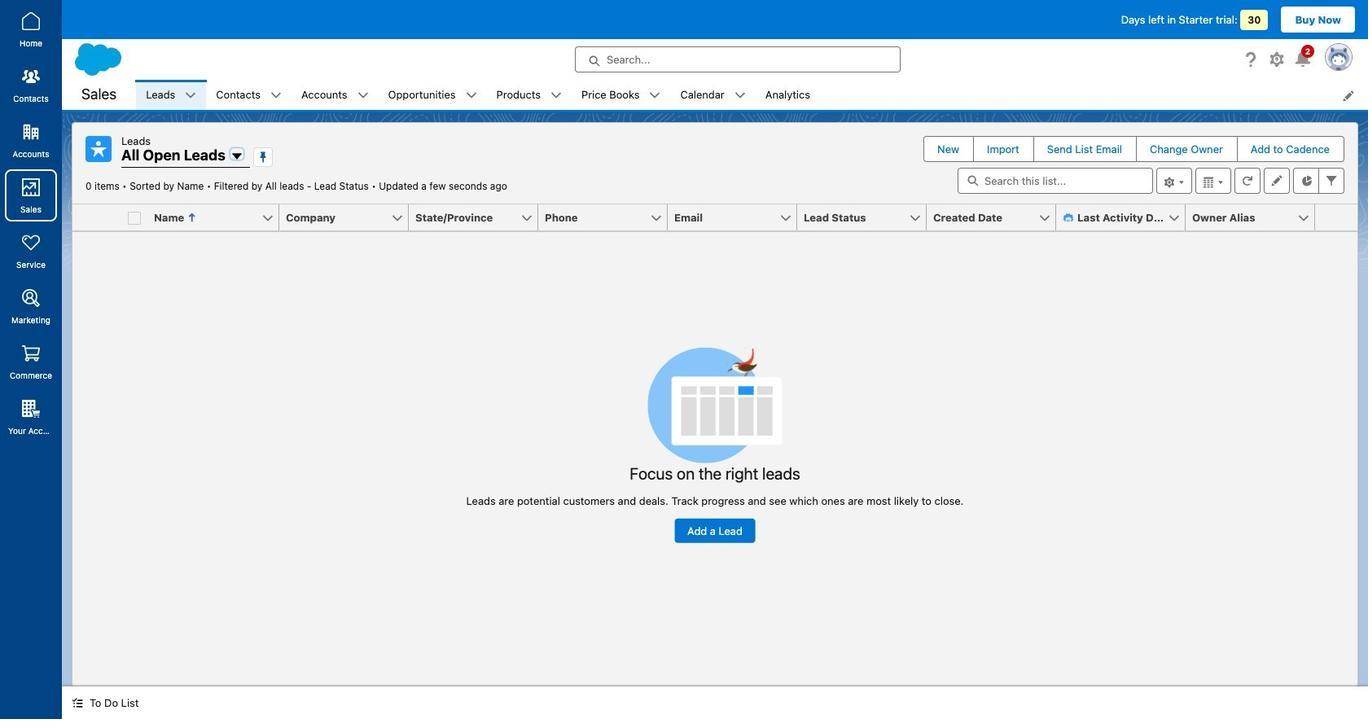Task type: describe. For each thing, give the bounding box(es) containing it.
2 list item from the left
[[206, 80, 292, 110]]

item number element
[[72, 204, 121, 231]]

last activity date element
[[1056, 204, 1196, 231]]

state/province element
[[409, 204, 548, 231]]

3 list item from the left
[[292, 80, 378, 110]]

owner alias element
[[1186, 204, 1325, 231]]

text default image for fifth list item from the left
[[551, 90, 562, 101]]

company element
[[279, 204, 419, 231]]

text default image for 7th list item
[[734, 90, 746, 101]]

action element
[[1315, 204, 1358, 231]]

action image
[[1315, 204, 1358, 230]]

lead status element
[[797, 204, 937, 231]]

phone element
[[538, 204, 678, 231]]

email element
[[668, 204, 807, 231]]

text default image for third list item from left
[[357, 90, 369, 101]]

7 list item from the left
[[671, 80, 756, 110]]

name element
[[147, 204, 289, 231]]

text default image for fourth list item from left
[[465, 90, 477, 101]]

all open leads status
[[86, 180, 379, 192]]

text default image for 7th list item from right
[[185, 90, 197, 101]]



Task type: vqa. For each thing, say whether or not it's contained in the screenshot.
text default icon for 1st list item from the right
no



Task type: locate. For each thing, give the bounding box(es) containing it.
text default image
[[185, 90, 197, 101], [357, 90, 369, 101], [649, 90, 661, 101], [72, 697, 83, 709]]

cell
[[121, 204, 147, 231]]

status inside all open leads|leads|list view element
[[466, 347, 964, 543]]

Search All Open Leads list view. search field
[[958, 168, 1153, 194]]

list item
[[136, 80, 206, 110], [206, 80, 292, 110], [292, 80, 378, 110], [378, 80, 487, 110], [487, 80, 572, 110], [572, 80, 671, 110], [671, 80, 756, 110]]

created date element
[[927, 204, 1066, 231]]

all open leads|leads|list view element
[[72, 122, 1358, 687]]

list
[[136, 80, 1368, 110]]

5 list item from the left
[[487, 80, 572, 110]]

text default image inside last activity date element
[[1063, 212, 1074, 223]]

text default image for 6th list item from right
[[270, 90, 282, 101]]

text default image for sixth list item from left
[[649, 90, 661, 101]]

4 list item from the left
[[378, 80, 487, 110]]

text default image
[[270, 90, 282, 101], [465, 90, 477, 101], [551, 90, 562, 101], [734, 90, 746, 101], [1063, 212, 1074, 223]]

1 list item from the left
[[136, 80, 206, 110]]

cell inside all open leads|leads|list view element
[[121, 204, 147, 231]]

item number image
[[72, 204, 121, 230]]

status
[[466, 347, 964, 543]]

6 list item from the left
[[572, 80, 671, 110]]



